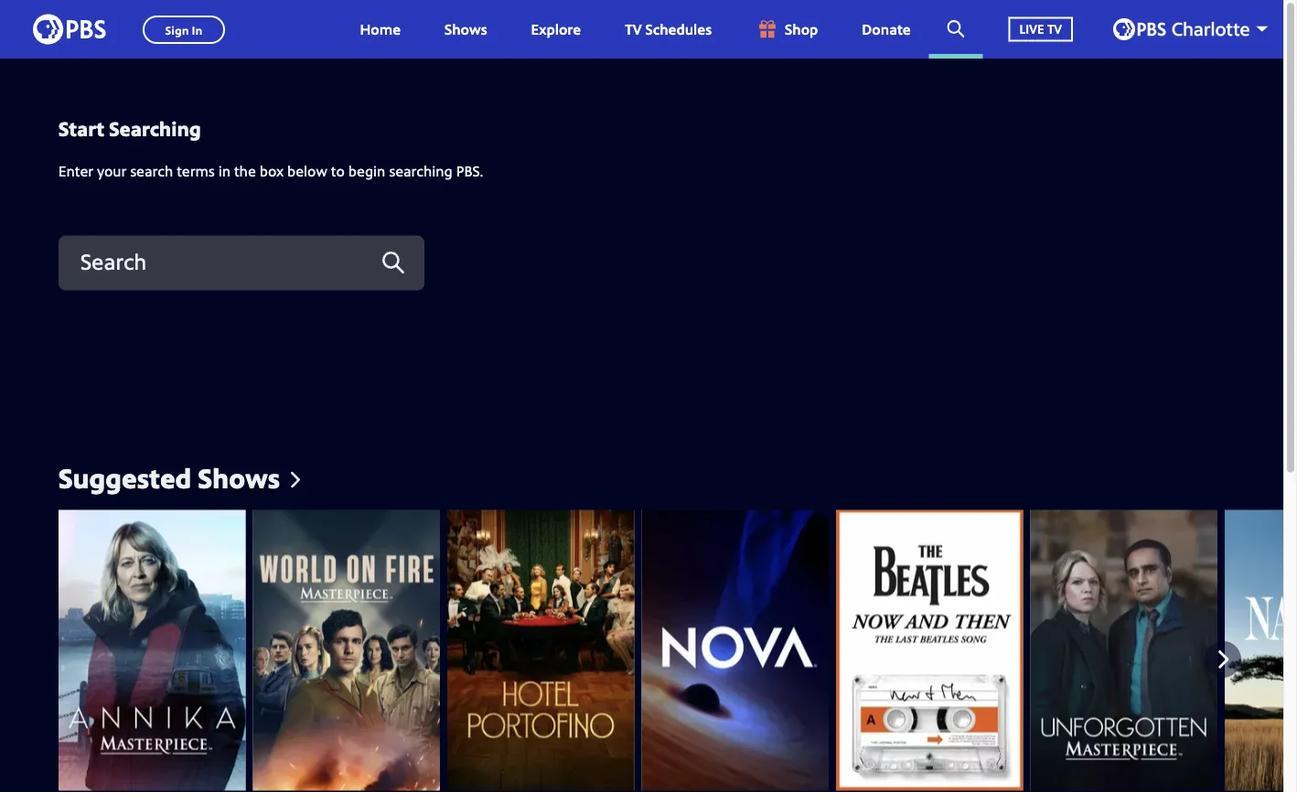 Task type: locate. For each thing, give the bounding box(es) containing it.
0 horizontal spatial tv
[[625, 19, 642, 39]]

shop
[[785, 19, 819, 39]]

shop link
[[738, 0, 837, 59]]

0 vertical spatial shows
[[445, 19, 487, 39]]

live
[[1020, 20, 1045, 38]]

to
[[331, 161, 345, 180]]

0 horizontal spatial shows
[[198, 459, 280, 497]]

shows
[[445, 19, 487, 39], [198, 459, 280, 497]]

start
[[59, 114, 104, 142]]

nova image
[[642, 510, 829, 791]]

1 horizontal spatial shows
[[445, 19, 487, 39]]

tv schedules link
[[607, 0, 730, 59]]

pbs charlotte image
[[1114, 18, 1250, 40]]

unforgotten image
[[1031, 510, 1218, 791]]

explore link
[[513, 0, 600, 59]]

schedules
[[646, 19, 712, 39]]

home link
[[342, 0, 419, 59]]

enter
[[59, 161, 94, 180]]

tv left the schedules
[[625, 19, 642, 39]]

tv
[[625, 19, 642, 39], [1048, 20, 1063, 38]]

the
[[234, 161, 256, 180]]

suggested shows link
[[59, 459, 300, 497]]

home
[[360, 19, 401, 39]]

hotel portofino image
[[448, 510, 635, 791]]

shows link
[[427, 0, 506, 59]]

world on fire image
[[253, 510, 440, 791]]

nature image
[[1226, 510, 1298, 791]]

tv right live
[[1048, 20, 1063, 38]]

terms
[[177, 161, 215, 180]]

live tv link
[[991, 0, 1092, 59]]

annika image
[[59, 510, 246, 791]]

1 horizontal spatial tv
[[1048, 20, 1063, 38]]

start searching
[[59, 114, 201, 142]]

1 vertical spatial shows
[[198, 459, 280, 497]]



Task type: vqa. For each thing, say whether or not it's contained in the screenshot.
begin
yes



Task type: describe. For each thing, give the bounding box(es) containing it.
pbs.
[[457, 161, 484, 180]]

donate
[[863, 19, 911, 39]]

suggested
[[59, 459, 192, 497]]

searching
[[389, 161, 453, 180]]

box
[[260, 161, 284, 180]]

enter your search terms in the box below to begin searching pbs.
[[59, 161, 484, 180]]

begin
[[349, 161, 386, 180]]

now and then – the last beatles song (short film) image
[[837, 510, 1024, 791]]

tv schedules
[[625, 19, 712, 39]]

explore
[[531, 19, 581, 39]]

below
[[287, 161, 328, 180]]

donate link
[[844, 0, 930, 59]]

suggested shows
[[59, 459, 280, 497]]

live tv
[[1020, 20, 1063, 38]]

searching
[[109, 114, 201, 142]]

your
[[97, 161, 127, 180]]

in
[[218, 161, 231, 180]]

pbs image
[[33, 9, 106, 50]]

Search search field
[[59, 236, 425, 291]]

search
[[130, 161, 173, 180]]

search image
[[948, 20, 965, 38]]

next slide image
[[1210, 642, 1237, 678]]



